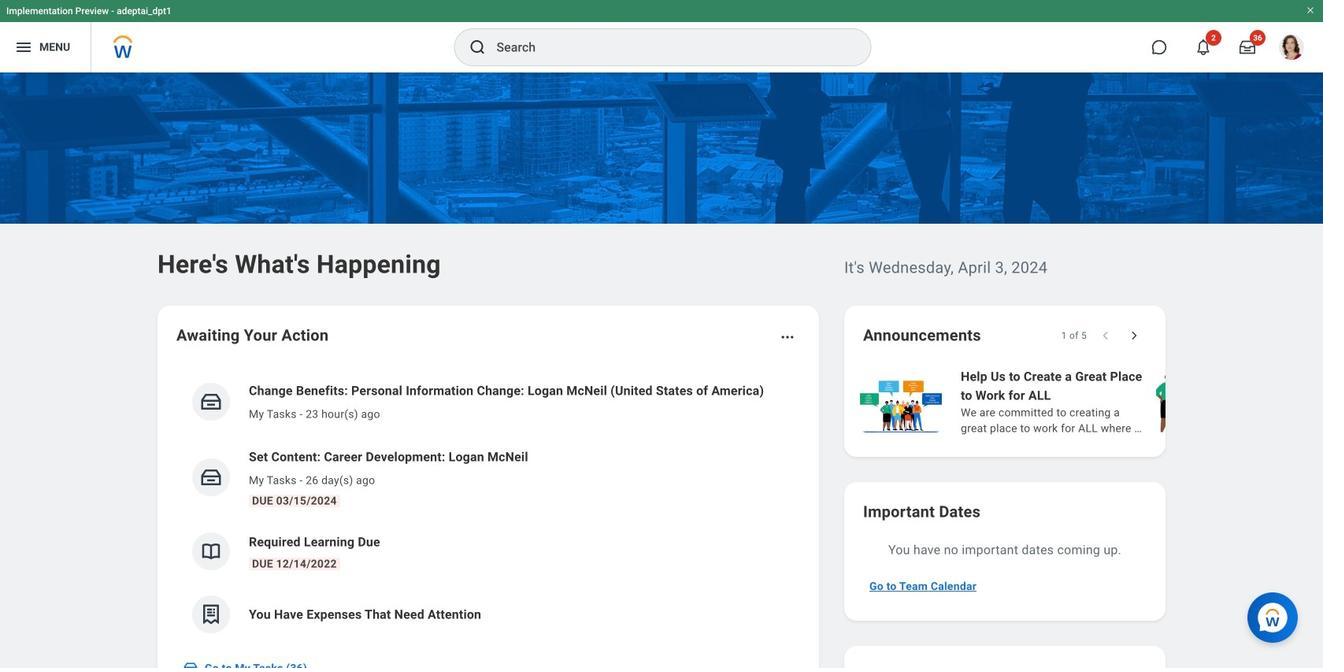 Task type: locate. For each thing, give the bounding box(es) containing it.
1 vertical spatial inbox image
[[199, 466, 223, 489]]

Search Workday  search field
[[497, 30, 839, 65]]

inbox image
[[183, 660, 199, 668]]

related actions image
[[780, 329, 796, 345]]

banner
[[0, 0, 1324, 72]]

status
[[1062, 329, 1087, 342]]

2 inbox image from the top
[[199, 466, 223, 489]]

chevron right small image
[[1127, 328, 1142, 343]]

0 vertical spatial inbox image
[[199, 390, 223, 414]]

book open image
[[199, 540, 223, 563]]

inbox large image
[[1240, 39, 1256, 55]]

main content
[[0, 72, 1324, 668]]

inbox image
[[199, 390, 223, 414], [199, 466, 223, 489]]

dashboard expenses image
[[199, 603, 223, 626]]

list
[[857, 366, 1324, 438], [176, 369, 800, 646]]

notifications large image
[[1196, 39, 1212, 55]]



Task type: vqa. For each thing, say whether or not it's contained in the screenshot.
the bottom inbox icon
yes



Task type: describe. For each thing, give the bounding box(es) containing it.
profile logan mcneil image
[[1279, 35, 1305, 63]]

justify image
[[14, 38, 33, 57]]

search image
[[468, 38, 487, 57]]

1 horizontal spatial list
[[857, 366, 1324, 438]]

chevron left small image
[[1098, 328, 1114, 343]]

close environment banner image
[[1306, 6, 1316, 15]]

0 horizontal spatial list
[[176, 369, 800, 646]]

1 inbox image from the top
[[199, 390, 223, 414]]



